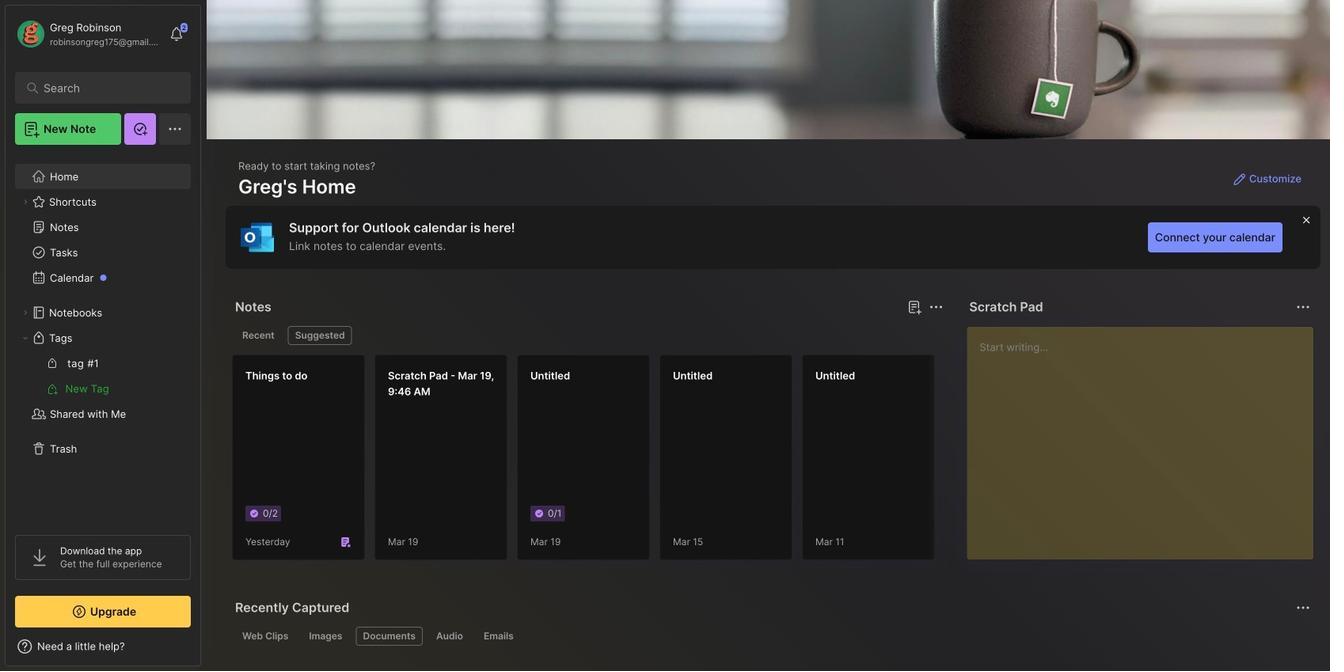 Task type: describe. For each thing, give the bounding box(es) containing it.
1 more actions image from the left
[[927, 298, 946, 317]]

main element
[[0, 0, 206, 672]]

2 more actions image from the left
[[1294, 298, 1313, 317]]

tree inside main element
[[6, 154, 200, 521]]

expand tags image
[[21, 333, 30, 343]]

click to collapse image
[[200, 642, 212, 661]]

Account field
[[15, 18, 162, 50]]

group inside main element
[[15, 351, 190, 402]]

Search text field
[[44, 81, 170, 96]]

none search field inside main element
[[44, 78, 170, 97]]



Task type: locate. For each thing, give the bounding box(es) containing it.
group
[[15, 351, 190, 402]]

None search field
[[44, 78, 170, 97]]

WHAT'S NEW field
[[6, 634, 200, 660]]

1 tab list from the top
[[235, 326, 941, 345]]

row group
[[232, 355, 1331, 570]]

more actions image
[[927, 298, 946, 317], [1294, 298, 1313, 317]]

tab
[[235, 326, 282, 345], [288, 326, 352, 345], [235, 627, 296, 646], [302, 627, 350, 646], [356, 627, 423, 646], [429, 627, 470, 646], [477, 627, 521, 646]]

expand notebooks image
[[21, 308, 30, 318]]

More actions field
[[925, 296, 948, 318], [1293, 296, 1315, 318], [1293, 597, 1315, 619]]

tab list
[[235, 326, 941, 345], [235, 627, 1308, 646]]

1 horizontal spatial more actions image
[[1294, 298, 1313, 317]]

0 horizontal spatial more actions image
[[927, 298, 946, 317]]

0 vertical spatial tab list
[[235, 326, 941, 345]]

tree
[[6, 154, 200, 521]]

Start writing… text field
[[980, 327, 1313, 547]]

more actions image
[[1294, 599, 1313, 618]]

2 tab list from the top
[[235, 627, 1308, 646]]

1 vertical spatial tab list
[[235, 627, 1308, 646]]



Task type: vqa. For each thing, say whether or not it's contained in the screenshot.
Add filters field
no



